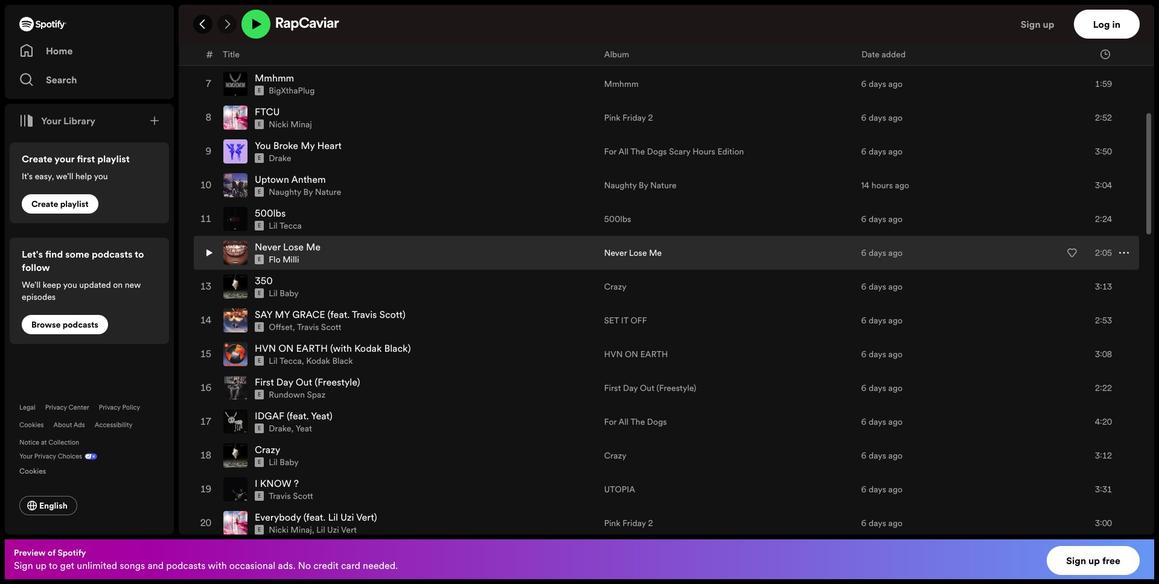 Task type: vqa. For each thing, say whether or not it's contained in the screenshot.


Task type: locate. For each thing, give the bounding box(es) containing it.
new
[[125, 279, 141, 291]]

0 vertical spatial minaj
[[291, 118, 312, 131]]

jid
[[269, 17, 282, 29]]

travis right offset
[[297, 321, 319, 333]]

0 vertical spatial drake link
[[269, 152, 291, 164]]

1 horizontal spatial to
[[135, 248, 144, 261]]

create playlist button
[[22, 194, 98, 214]]

i know ? link
[[255, 477, 299, 490]]

# row
[[194, 43, 1140, 65]]

1 vertical spatial pink
[[604, 518, 621, 530]]

sign inside sign up button
[[1021, 18, 1041, 31]]

on inside hvn on earth (with kodak black) e
[[278, 342, 294, 355]]

2 the from the top
[[631, 416, 645, 428]]

scott up everybody (feat. lil uzi vert) link
[[293, 490, 313, 503]]

to up new
[[135, 248, 144, 261]]

surround
[[255, 4, 295, 17]]

explicit element inside ftcu cell
[[255, 120, 264, 129]]

5 e from the top
[[258, 189, 261, 196]]

, left lil uzi vert link
[[312, 524, 314, 536]]

lil baby inside 350 cell
[[269, 288, 299, 300]]

pink
[[604, 112, 621, 124], [604, 518, 621, 530]]

you right 'keep'
[[63, 279, 77, 291]]

0 horizontal spatial you
[[63, 279, 77, 291]]

playlist right 'first' at the top of page
[[97, 152, 130, 165]]

6 for ftcu
[[862, 112, 867, 124]]

(freestyle) down hvn on earth
[[657, 382, 697, 394]]

days for crazy
[[869, 450, 887, 462]]

11 explicit element from the top
[[255, 390, 264, 400]]

minaj for nicki minaj , lil uzi vert
[[291, 524, 312, 536]]

2 drake from the top
[[269, 423, 291, 435]]

pick
[[634, 44, 650, 56]]

hvn on earth (with kodak black) cell
[[223, 338, 595, 371]]

1 pink friday 2 link from the top
[[604, 112, 653, 124]]

2 cookies link from the top
[[19, 464, 56, 477]]

8 e from the top
[[258, 290, 261, 297]]

1 vertical spatial you
[[63, 279, 77, 291]]

crazy link down the drake , yeat
[[255, 443, 280, 457]]

tecca inside hvn on earth (with kodak black) cell
[[280, 355, 302, 367]]

(freestyle) down black
[[315, 376, 360, 389]]

0 vertical spatial cookies link
[[19, 421, 44, 430]]

crazy up utopia at the right bottom
[[604, 450, 627, 462]]

tecca for lil tecca , kodak black
[[280, 355, 302, 367]]

2 nicki from the top
[[269, 524, 289, 536]]

2 days from the top
[[869, 78, 887, 90]]

pink friday 2 link for ftcu
[[604, 112, 653, 124]]

1 pink from the top
[[604, 112, 621, 124]]

5 6 from the top
[[862, 213, 867, 225]]

on for hvn on earth (with kodak black) e
[[278, 342, 294, 355]]

home link
[[19, 39, 159, 63]]

0 vertical spatial you
[[94, 170, 108, 182]]

your down notice
[[19, 452, 33, 461]]

3 6 from the top
[[862, 112, 867, 124]]

updated
[[79, 279, 111, 291]]

1 horizontal spatial never
[[604, 247, 627, 259]]

,
[[282, 17, 284, 29], [324, 17, 327, 29], [293, 321, 295, 333], [302, 355, 304, 367], [291, 423, 294, 435], [312, 524, 314, 536]]

hvn down the set at right bottom
[[604, 349, 623, 361]]

travis
[[352, 308, 377, 321], [297, 321, 319, 333], [269, 490, 291, 503]]

first inside the first day out (freestyle) e
[[255, 376, 274, 389]]

12 6 days ago from the top
[[862, 450, 903, 462]]

6 e from the top
[[258, 222, 261, 230]]

6 days ago for mmhmm
[[862, 78, 903, 90]]

lottery pick
[[604, 44, 650, 56]]

to left get at the left bottom of the page
[[49, 559, 58, 572]]

day up for all the dogs link
[[623, 382, 638, 394]]

drake link up uptown
[[269, 152, 291, 164]]

on down offset
[[278, 342, 294, 355]]

mmhmm inside cell
[[255, 71, 294, 85]]

6 days ago for hvn on earth (with kodak black)
[[862, 349, 903, 361]]

days for first day out (freestyle)
[[869, 382, 887, 394]]

, inside everybody (feat. lil uzi vert) cell
[[312, 524, 314, 536]]

6 days from the top
[[869, 247, 887, 259]]

nicki inside everybody (feat. lil uzi vert) cell
[[269, 524, 289, 536]]

2 pink from the top
[[604, 518, 621, 530]]

6 inside never lose me row
[[862, 247, 867, 259]]

get
[[60, 559, 74, 572]]

500lbs cell
[[223, 203, 595, 236]]

6 days ago for crazy
[[862, 450, 903, 462]]

0 horizontal spatial hvn
[[255, 342, 276, 355]]

up left free
[[1089, 554, 1100, 568]]

explicit element inside "idgaf (feat. yeat)" cell
[[255, 424, 264, 434]]

0 vertical spatial scott
[[321, 321, 341, 333]]

no
[[298, 559, 311, 572]]

first day out (freestyle) e
[[255, 376, 360, 399]]

baby
[[407, 4, 428, 17], [329, 17, 348, 29], [280, 288, 299, 300], [280, 457, 299, 469]]

1 friday from the top
[[623, 112, 646, 124]]

1 vertical spatial to
[[49, 559, 58, 572]]

ago for 500lbs
[[889, 213, 903, 225]]

2 tecca from the top
[[280, 355, 302, 367]]

7 days from the top
[[869, 281, 887, 293]]

lil tecca link up rundown
[[269, 355, 302, 367]]

1 tecca from the top
[[280, 220, 302, 232]]

1 horizontal spatial your
[[41, 114, 61, 127]]

explicit element for surround
[[255, 18, 264, 28]]

lil baby link up my
[[269, 288, 299, 300]]

2 vertical spatial podcasts
[[166, 559, 206, 572]]

surround sound (feat. 21 savage & baby tate) cell
[[223, 0, 595, 33]]

0 horizontal spatial naughty
[[269, 186, 301, 198]]

tecca up the first day out (freestyle) e
[[280, 355, 302, 367]]

savage inside surround sound (feat. 21 savage & baby tate) e
[[364, 4, 395, 17]]

dogs left scary
[[647, 146, 667, 158]]

1 horizontal spatial nature
[[651, 179, 677, 192]]

0 vertical spatial dogs
[[647, 146, 667, 158]]

0 horizontal spatial out
[[296, 376, 312, 389]]

privacy up about
[[45, 403, 67, 412]]

1 minaj from the top
[[291, 118, 312, 131]]

3 days from the top
[[869, 112, 887, 124]]

explicit element inside surround sound (feat. 21 savage & baby tate) cell
[[255, 18, 264, 28]]

days inside never lose me row
[[869, 247, 887, 259]]

nicki inside ftcu cell
[[269, 118, 289, 131]]

say my grace (feat. travis scott) e
[[255, 308, 406, 331]]

explicit element
[[255, 18, 264, 28], [255, 86, 264, 96], [255, 120, 264, 129], [255, 154, 264, 163], [255, 187, 264, 197], [255, 221, 264, 231], [255, 255, 264, 265], [255, 289, 264, 298], [255, 323, 264, 332], [255, 356, 264, 366], [255, 390, 264, 400], [255, 424, 264, 434], [255, 458, 264, 468], [255, 492, 264, 501], [255, 525, 264, 535]]

0 vertical spatial for
[[604, 146, 617, 158]]

e inside hvn on earth (with kodak black) e
[[258, 358, 261, 365]]

6 for crazy
[[862, 450, 867, 462]]

500lbs up never lose me
[[604, 213, 631, 225]]

nicki minaj link inside everybody (feat. lil uzi vert) cell
[[269, 524, 312, 536]]

tecca up never lose me e
[[280, 220, 302, 232]]

uzi left vert)
[[341, 511, 354, 524]]

7 6 days ago from the top
[[862, 281, 903, 293]]

1 vertical spatial scott
[[293, 490, 313, 503]]

15 e from the top
[[258, 527, 261, 534]]

8 6 from the top
[[862, 315, 867, 327]]

1 horizontal spatial naughty by nature link
[[604, 179, 677, 192]]

cookies down your privacy choices
[[19, 466, 46, 476]]

day inside the first day out (freestyle) e
[[276, 376, 293, 389]]

1 horizontal spatial 500lbs
[[604, 213, 631, 225]]

play never lose me by flo milli image
[[204, 246, 214, 260]]

preview
[[14, 547, 46, 559]]

1 2 from the top
[[648, 112, 653, 124]]

you right help
[[94, 170, 108, 182]]

0 horizontal spatial sign
[[14, 559, 33, 572]]

on down 'set it off' link
[[625, 349, 638, 361]]

0 vertical spatial pink friday 2 link
[[604, 112, 653, 124]]

lose
[[283, 240, 304, 254], [629, 247, 647, 259]]

11 days from the top
[[869, 416, 887, 428]]

1 horizontal spatial savage
[[364, 4, 395, 17]]

1 vertical spatial nicki minaj link
[[269, 524, 312, 536]]

uzi left vert
[[327, 524, 339, 536]]

0 horizontal spatial nature
[[315, 186, 341, 198]]

5 explicit element from the top
[[255, 187, 264, 197]]

about
[[53, 421, 72, 430]]

, right my
[[293, 321, 295, 333]]

2 pink friday 2 link from the top
[[604, 518, 653, 530]]

1 horizontal spatial (freestyle)
[[657, 382, 697, 394]]

never lose me e
[[255, 240, 321, 263]]

drake inside you broke my heart "cell"
[[269, 152, 291, 164]]

crazy link up utopia at the right bottom
[[604, 450, 627, 462]]

you inside let's find some podcasts to follow we'll keep you updated on new episodes
[[63, 279, 77, 291]]

savage up (do
[[297, 17, 324, 29]]

e inside everybody (feat. lil uzi vert) e
[[258, 527, 261, 534]]

hours
[[872, 179, 893, 192]]

me inside never lose me e
[[306, 240, 321, 254]]

set it off link
[[604, 315, 647, 327]]

soak city (do it)
[[255, 38, 326, 51]]

on for hvn on earth
[[625, 349, 638, 361]]

nature down the heart
[[315, 186, 341, 198]]

9 6 from the top
[[862, 349, 867, 361]]

2 6 from the top
[[862, 78, 867, 90]]

hvn down offset link
[[255, 342, 276, 355]]

1 lil tecca link from the top
[[269, 220, 302, 232]]

6 for say my grace (feat. travis scott)
[[862, 315, 867, 327]]

1 6 days ago from the top
[[862, 44, 903, 56]]

14 days from the top
[[869, 518, 887, 530]]

1 vertical spatial create
[[31, 198, 58, 210]]

the for you broke my heart
[[631, 146, 645, 158]]

drake for drake , yeat
[[269, 423, 291, 435]]

your privacy choices button
[[19, 452, 82, 461]]

your left "library"
[[41, 114, 61, 127]]

ago for idgaf (feat. yeat)
[[889, 416, 903, 428]]

0 horizontal spatial day
[[276, 376, 293, 389]]

lil baby
[[269, 288, 299, 300], [269, 457, 299, 469]]

main element
[[5, 5, 174, 535]]

explicit element for everybody
[[255, 525, 264, 535]]

14 e from the top
[[258, 493, 261, 500]]

1 cookies link from the top
[[19, 421, 44, 430]]

ago for mmhmm
[[889, 78, 903, 90]]

2 lil tecca link from the top
[[269, 355, 302, 367]]

day down lil tecca , kodak black
[[276, 376, 293, 389]]

lil baby for 350
[[269, 288, 299, 300]]

nicki minaj link down travis scott
[[269, 524, 312, 536]]

4 days from the top
[[869, 146, 887, 158]]

earth inside hvn on earth (with kodak black) e
[[296, 342, 328, 355]]

california consumer privacy act (ccpa) opt-out icon image
[[82, 452, 97, 464]]

0 vertical spatial drake
[[269, 152, 291, 164]]

1 horizontal spatial day
[[623, 382, 638, 394]]

sign
[[1021, 18, 1041, 31], [1067, 554, 1087, 568], [14, 559, 33, 572]]

6 for first day out (freestyle)
[[862, 382, 867, 394]]

1 for from the top
[[604, 146, 617, 158]]

library
[[63, 114, 95, 127]]

, inside "idgaf (feat. yeat)" cell
[[291, 423, 294, 435]]

drake link left "yeat"
[[269, 423, 291, 435]]

14 explicit element from the top
[[255, 492, 264, 501]]

nature down for all the dogs scary hours edition
[[651, 179, 677, 192]]

the left scary
[[631, 146, 645, 158]]

0 horizontal spatial playlist
[[60, 198, 89, 210]]

first day out (freestyle) link down hvn on earth
[[604, 382, 697, 394]]

by down for all the dogs scary hours edition
[[639, 179, 648, 192]]

drake inside "idgaf (feat. yeat)" cell
[[269, 423, 291, 435]]

kodak inside hvn on earth (with kodak black) e
[[354, 342, 382, 355]]

3:31
[[1095, 484, 1112, 496]]

up for sign up
[[1043, 18, 1055, 31]]

10 e from the top
[[258, 358, 261, 365]]

0 horizontal spatial naughty by nature link
[[269, 186, 341, 198]]

sign inside the sign up free button
[[1067, 554, 1087, 568]]

11 e from the top
[[258, 391, 261, 399]]

0 vertical spatial playlist
[[97, 152, 130, 165]]

13 explicit element from the top
[[255, 458, 264, 468]]

1 horizontal spatial kodak
[[354, 342, 382, 355]]

10 6 days ago from the top
[[862, 382, 903, 394]]

0 horizontal spatial mmhmm link
[[255, 71, 294, 85]]

2 pink friday 2 from the top
[[604, 518, 653, 530]]

1 horizontal spatial travis
[[297, 321, 319, 333]]

2 drake link from the top
[[269, 423, 291, 435]]

3:00
[[1095, 518, 1112, 530]]

explicit element inside 'say my grace (feat. travis scott)' cell
[[255, 323, 264, 332]]

first day out (freestyle) link
[[255, 376, 360, 389], [604, 382, 697, 394]]

11 6 days ago from the top
[[862, 416, 903, 428]]

7 explicit element from the top
[[255, 255, 264, 265]]

1 drake from the top
[[269, 152, 291, 164]]

1 vertical spatial minaj
[[291, 524, 312, 536]]

1 horizontal spatial playlist
[[97, 152, 130, 165]]

0 horizontal spatial your
[[19, 452, 33, 461]]

0 vertical spatial nicki
[[269, 118, 289, 131]]

hvn on earth (with kodak black) e
[[255, 342, 411, 365]]

nature inside uptown anthem cell
[[315, 186, 341, 198]]

1 horizontal spatial earth
[[641, 349, 668, 361]]

explicit element for never
[[255, 255, 264, 265]]

mmhmm cell
[[223, 68, 595, 100]]

naughty by nature link down for all the dogs scary hours edition
[[604, 179, 677, 192]]

explicit element for ftcu
[[255, 120, 264, 129]]

6 explicit element from the top
[[255, 221, 264, 231]]

you inside "create your first playlist it's easy, we'll help you"
[[94, 170, 108, 182]]

lil baby link inside crazy cell
[[269, 457, 299, 469]]

travis inside i know ? cell
[[269, 490, 291, 503]]

1 horizontal spatial out
[[640, 382, 655, 394]]

search
[[46, 73, 77, 86]]

2 lil baby link from the top
[[269, 457, 299, 469]]

travis scott link for ?
[[269, 490, 313, 503]]

never lose me cell
[[223, 237, 595, 269]]

(feat. inside everybody (feat. lil uzi vert) e
[[304, 511, 326, 524]]

me for never lose me
[[649, 247, 662, 259]]

12 6 from the top
[[862, 450, 867, 462]]

offset link
[[269, 321, 293, 333]]

2 6 days ago from the top
[[862, 78, 903, 90]]

0 horizontal spatial up
[[35, 559, 47, 572]]

2 nicki minaj link from the top
[[269, 524, 312, 536]]

9 explicit element from the top
[[255, 323, 264, 332]]

explicit element inside never lose me cell
[[255, 255, 264, 265]]

naughty by nature link up lil tecca
[[269, 186, 341, 198]]

mmhmm down album
[[604, 78, 639, 90]]

nicki for nicki minaj , lil uzi vert
[[269, 524, 289, 536]]

naughty by nature inside uptown anthem cell
[[269, 186, 341, 198]]

lil baby link up i know ? link
[[269, 457, 299, 469]]

lil tecca , kodak black
[[269, 355, 353, 367]]

by inside uptown anthem cell
[[304, 186, 313, 198]]

0 horizontal spatial lose
[[283, 240, 304, 254]]

0 vertical spatial the
[[631, 146, 645, 158]]

crazy link inside cell
[[255, 443, 280, 457]]

podcasts up on
[[92, 248, 133, 261]]

2 e from the top
[[258, 87, 261, 94]]

scott up hvn on earth (with kodak black) link
[[321, 321, 341, 333]]

0 horizontal spatial mmhmm
[[255, 71, 294, 85]]

1 vertical spatial the
[[631, 416, 645, 428]]

travis left "scott)"
[[352, 308, 377, 321]]

2 for from the top
[[604, 416, 617, 428]]

up inside preview of spotify sign up to get unlimited songs and podcasts with occasional ads. no credit card needed.
[[35, 559, 47, 572]]

11 6 from the top
[[862, 416, 867, 428]]

lil baby up my
[[269, 288, 299, 300]]

1 horizontal spatial uzi
[[341, 511, 354, 524]]

explicit element inside mmhmm cell
[[255, 86, 264, 96]]

naughty
[[604, 179, 637, 192], [269, 186, 301, 198]]

0 vertical spatial podcasts
[[92, 248, 133, 261]]

naughty by nature
[[604, 179, 677, 192], [269, 186, 341, 198]]

cell
[[604, 0, 852, 33], [862, 0, 1047, 33]]

up inside top bar and user menu element
[[1043, 18, 1055, 31]]

idgaf (feat. yeat) cell
[[223, 406, 595, 439]]

13 6 days ago from the top
[[862, 484, 903, 496]]

lottery pick link
[[604, 44, 650, 56]]

black
[[332, 355, 353, 367]]

ago for never lose me
[[889, 247, 903, 259]]

up left log
[[1043, 18, 1055, 31]]

0 horizontal spatial savage
[[297, 17, 324, 29]]

mmhmm link up ftcu link
[[255, 71, 294, 85]]

soak city (do it) link
[[255, 38, 326, 51]]

pink friday 2 down utopia at the right bottom
[[604, 518, 653, 530]]

travis inside the say my grace (feat. travis scott) e
[[352, 308, 377, 321]]

dogs for idgaf (feat. yeat)
[[647, 416, 667, 428]]

drake up uptown
[[269, 152, 291, 164]]

days for idgaf (feat. yeat)
[[869, 416, 887, 428]]

first day out (freestyle) link down lil tecca , kodak black
[[255, 376, 360, 389]]

1 vertical spatial playlist
[[60, 198, 89, 210]]

lil tecca link up never lose me e
[[269, 220, 302, 232]]

explicit element inside uptown anthem cell
[[255, 187, 264, 197]]

4 explicit element from the top
[[255, 154, 264, 163]]

0 vertical spatial pink
[[604, 112, 621, 124]]

e inside i know ? e
[[258, 493, 261, 500]]

choices
[[58, 452, 82, 461]]

0 horizontal spatial on
[[278, 342, 294, 355]]

0 horizontal spatial 500lbs link
[[255, 207, 286, 220]]

6 days ago inside never lose me row
[[862, 247, 903, 259]]

minaj inside everybody (feat. lil uzi vert) cell
[[291, 524, 312, 536]]

dogs down first day out (freestyle) on the right of page
[[647, 416, 667, 428]]

2 horizontal spatial sign
[[1067, 554, 1087, 568]]

3 6 days ago from the top
[[862, 112, 903, 124]]

songs
[[120, 559, 145, 572]]

6 days ago for say my grace (feat. travis scott)
[[862, 315, 903, 327]]

1 lil baby link from the top
[[269, 288, 299, 300]]

create down the easy,
[[31, 198, 58, 210]]

day for first day out (freestyle) e
[[276, 376, 293, 389]]

baby inside crazy cell
[[280, 457, 299, 469]]

0 vertical spatial create
[[22, 152, 52, 165]]

2 2 from the top
[[648, 518, 653, 530]]

1 vertical spatial drake
[[269, 423, 291, 435]]

naughty by nature link inside uptown anthem cell
[[269, 186, 341, 198]]

13 e from the top
[[258, 459, 261, 466]]

6 days ago for never lose me
[[862, 247, 903, 259]]

(freestyle)
[[315, 376, 360, 389], [657, 382, 697, 394]]

, inside hvn on earth (with kodak black) cell
[[302, 355, 304, 367]]

mmhmm link down album
[[604, 78, 639, 90]]

your for your library
[[41, 114, 61, 127]]

2 friday from the top
[[623, 518, 646, 530]]

top bar and user menu element
[[179, 5, 1155, 43]]

9 days from the top
[[869, 349, 887, 361]]

13 days from the top
[[869, 484, 887, 496]]

10 days from the top
[[869, 382, 887, 394]]

episodes
[[22, 291, 56, 303]]

uzi
[[341, 511, 354, 524], [327, 524, 339, 536]]

lose for never lose me
[[629, 247, 647, 259]]

earth up first day out (freestyle) on the right of page
[[641, 349, 668, 361]]

explicit element inside 500lbs cell
[[255, 221, 264, 231]]

lil baby up i know ? link
[[269, 457, 299, 469]]

6 days ago for i know ?
[[862, 484, 903, 496]]

rundown spaz link
[[269, 389, 326, 401]]

for
[[604, 146, 617, 158], [604, 416, 617, 428]]

notice
[[19, 438, 39, 447]]

create inside 'button'
[[31, 198, 58, 210]]

your library
[[41, 114, 95, 127]]

0 horizontal spatial to
[[49, 559, 58, 572]]

500lbs link down uptown
[[255, 207, 286, 220]]

1 vertical spatial dogs
[[647, 416, 667, 428]]

0 horizontal spatial never
[[255, 240, 281, 254]]

3:50
[[1095, 146, 1112, 158]]

0 vertical spatial your
[[41, 114, 61, 127]]

8 6 days ago from the top
[[862, 315, 903, 327]]

in
[[1113, 18, 1121, 31]]

1 vertical spatial drake link
[[269, 423, 291, 435]]

out for first day out (freestyle) e
[[296, 376, 312, 389]]

kodak right (with
[[354, 342, 382, 355]]

rundown spaz
[[269, 389, 326, 401]]

privacy up accessibility link
[[99, 403, 121, 412]]

spotify image
[[19, 17, 66, 31]]

day for first day out (freestyle)
[[623, 382, 638, 394]]

all left scary
[[619, 146, 629, 158]]

1 vertical spatial friday
[[623, 518, 646, 530]]

your inside button
[[41, 114, 61, 127]]

sign inside preview of spotify sign up to get unlimited songs and podcasts with occasional ads. no credit card needed.
[[14, 559, 33, 572]]

0 horizontal spatial first day out (freestyle) link
[[255, 376, 360, 389]]

12 explicit element from the top
[[255, 424, 264, 434]]

e inside surround sound (feat. 21 savage & baby tate) e
[[258, 19, 261, 27]]

1 vertical spatial lil tecca link
[[269, 355, 302, 367]]

1 horizontal spatial on
[[625, 349, 638, 361]]

pink friday 2 link up for all the dogs scary hours edition link
[[604, 112, 653, 124]]

sound
[[297, 4, 325, 17]]

never lose me row
[[194, 236, 1140, 270]]

350
[[255, 274, 273, 288]]

0 vertical spatial friday
[[623, 112, 646, 124]]

1 horizontal spatial you
[[94, 170, 108, 182]]

your library button
[[14, 109, 100, 133]]

baby right the &
[[407, 4, 428, 17]]

first for first day out (freestyle)
[[604, 382, 621, 394]]

2 cell from the left
[[862, 0, 1047, 33]]

15 explicit element from the top
[[255, 525, 264, 535]]

1 horizontal spatial 21
[[352, 4, 361, 17]]

minaj left lil uzi vert link
[[291, 524, 312, 536]]

drake link inside "idgaf (feat. yeat)" cell
[[269, 423, 291, 435]]

ago for hvn on earth (with kodak black)
[[889, 349, 903, 361]]

12 days from the top
[[869, 450, 887, 462]]

7 6 from the top
[[862, 281, 867, 293]]

explicit element for mmhmm
[[255, 86, 264, 96]]

(feat. inside 'idgaf (feat. yeat) e'
[[287, 410, 309, 423]]

6 days ago for 500lbs
[[862, 213, 903, 225]]

friday up for all the dogs scary hours edition
[[623, 112, 646, 124]]

1 horizontal spatial lose
[[629, 247, 647, 259]]

1 vertical spatial travis scott link
[[269, 490, 313, 503]]

drake
[[269, 152, 291, 164], [269, 423, 291, 435]]

0 horizontal spatial never lose me link
[[255, 240, 321, 254]]

1 cookies from the top
[[19, 421, 44, 430]]

, left "yeat"
[[291, 423, 294, 435]]

2 dogs from the top
[[647, 416, 667, 428]]

browse
[[31, 319, 61, 331]]

notice at collection
[[19, 438, 79, 447]]

14 6 from the top
[[862, 518, 867, 530]]

explicit element inside hvn on earth (with kodak black) cell
[[255, 356, 264, 366]]

1 horizontal spatial by
[[639, 179, 648, 192]]

uptown anthem e
[[255, 173, 326, 196]]

create up the easy,
[[22, 152, 52, 165]]

cookies
[[19, 421, 44, 430], [19, 466, 46, 476]]

to inside preview of spotify sign up to get unlimited songs and podcasts with occasional ads. no credit card needed.
[[49, 559, 58, 572]]

1 horizontal spatial mmhmm
[[604, 78, 639, 90]]

your
[[41, 114, 61, 127], [19, 452, 33, 461]]

(with
[[330, 342, 352, 355]]

6 6 days ago from the top
[[862, 247, 903, 259]]

naughty by nature up lil tecca
[[269, 186, 341, 198]]

legal
[[19, 403, 36, 412]]

for for you broke my heart
[[604, 146, 617, 158]]

friday for everybody (feat. lil uzi vert)
[[623, 518, 646, 530]]

0 horizontal spatial naughty by nature
[[269, 186, 341, 198]]

500lbs link up never lose me
[[604, 213, 631, 225]]

the down first day out (freestyle) on the right of page
[[631, 416, 645, 428]]

0 vertical spatial 2
[[648, 112, 653, 124]]

earth for hvn on earth
[[641, 349, 668, 361]]

first
[[77, 152, 95, 165]]

1 drake link from the top
[[269, 152, 291, 164]]

podcasts right and
[[166, 559, 206, 572]]

lil inside everybody (feat. lil uzi vert) e
[[328, 511, 338, 524]]

for all the dogs scary hours edition
[[604, 146, 744, 158]]

out inside the first day out (freestyle) e
[[296, 376, 312, 389]]

0 vertical spatial to
[[135, 248, 144, 261]]

podcasts right browse
[[63, 319, 98, 331]]

hvn inside hvn on earth (with kodak black) e
[[255, 342, 276, 355]]

uptown
[[255, 173, 289, 186]]

1 horizontal spatial never lose me link
[[604, 247, 662, 259]]

ago for first day out (freestyle)
[[889, 382, 903, 394]]

3 e from the top
[[258, 121, 261, 128]]

baby up ?
[[280, 457, 299, 469]]

ago for everybody (feat. lil uzi vert)
[[889, 518, 903, 530]]

days for 500lbs
[[869, 213, 887, 225]]

5 6 days ago from the top
[[862, 213, 903, 225]]

you broke my heart cell
[[223, 135, 595, 168]]

1 horizontal spatial cell
[[862, 0, 1047, 33]]

milli
[[283, 254, 299, 266]]

1 all from the top
[[619, 146, 629, 158]]

# column header
[[206, 43, 213, 65]]

, up it)
[[324, 17, 327, 29]]

scott inside i know ? cell
[[293, 490, 313, 503]]

1 explicit element from the top
[[255, 18, 264, 28]]

for all the dogs link
[[604, 416, 667, 428]]

e inside you broke my heart e
[[258, 155, 261, 162]]

never inside never lose me e
[[255, 240, 281, 254]]

4 e from the top
[[258, 155, 261, 162]]

6 for never lose me
[[862, 247, 867, 259]]

nicki minaj link up broke
[[269, 118, 312, 131]]

drake link inside you broke my heart "cell"
[[269, 152, 291, 164]]

minaj inside ftcu cell
[[291, 118, 312, 131]]

0 horizontal spatial by
[[304, 186, 313, 198]]

go back image
[[198, 19, 208, 29]]

offset , travis scott
[[269, 321, 341, 333]]

0 vertical spatial lil baby link
[[269, 288, 299, 300]]

ago inside never lose me row
[[889, 247, 903, 259]]

days for i know ?
[[869, 484, 887, 496]]

pink friday 2 up for all the dogs scary hours edition link
[[604, 112, 653, 124]]

2 horizontal spatial travis
[[352, 308, 377, 321]]

0 horizontal spatial travis
[[269, 490, 291, 503]]

13 6 from the top
[[862, 484, 867, 496]]

explicit element inside everybody (feat. lil uzi vert) cell
[[255, 525, 264, 535]]

up left of
[[35, 559, 47, 572]]

collection
[[48, 438, 79, 447]]

nicki up broke
[[269, 118, 289, 131]]

1 horizontal spatial scott
[[321, 321, 341, 333]]

privacy
[[45, 403, 67, 412], [99, 403, 121, 412], [34, 452, 56, 461]]

first up the idgaf
[[255, 376, 274, 389]]

1 cell from the left
[[604, 0, 852, 33]]

pink friday 2 for everybody (feat. lil uzi vert)
[[604, 518, 653, 530]]

kodak left black
[[306, 355, 330, 367]]

mmhmm up ftcu link
[[255, 71, 294, 85]]

first day out (freestyle) cell
[[223, 372, 595, 405]]

savage left the &
[[364, 4, 395, 17]]

, up the first day out (freestyle) e
[[302, 355, 304, 367]]

explicit element inside first day out (freestyle) cell
[[255, 390, 264, 400]]

1 lil baby from the top
[[269, 288, 299, 300]]

tecca inside 500lbs cell
[[280, 220, 302, 232]]

1 e from the top
[[258, 19, 261, 27]]

date
[[862, 48, 880, 60]]

minaj up the you broke my heart "link"
[[291, 118, 312, 131]]

notice at collection link
[[19, 438, 79, 447]]

sign up free
[[1067, 554, 1121, 568]]

6 for everybody (feat. lil uzi vert)
[[862, 518, 867, 530]]

create for playlist
[[31, 198, 58, 210]]

nicki down travis scott
[[269, 524, 289, 536]]

travis scott link for travis
[[297, 321, 341, 333]]

2 explicit element from the top
[[255, 86, 264, 96]]

baby inside surround sound (feat. 21 savage & baby tate) e
[[407, 4, 428, 17]]

1 nicki minaj link from the top
[[269, 118, 312, 131]]

mmhmm
[[255, 71, 294, 85], [604, 78, 639, 90]]

cookies link
[[19, 421, 44, 430], [19, 464, 56, 477]]

12 e from the top
[[258, 425, 261, 432]]

soak city (do it) cell
[[223, 34, 595, 67]]

explicit element for i
[[255, 492, 264, 501]]

14 6 days ago from the top
[[862, 518, 903, 530]]

occasional
[[229, 559, 276, 572]]

2 for ftcu
[[648, 112, 653, 124]]

1 horizontal spatial first day out (freestyle) link
[[604, 382, 697, 394]]

500lbs inside cell
[[255, 207, 286, 220]]

explicit element for first
[[255, 390, 264, 400]]

7 e from the top
[[258, 256, 261, 263]]

500lbs down uptown
[[255, 207, 286, 220]]

1 horizontal spatial first
[[604, 382, 621, 394]]

1 vertical spatial cookies link
[[19, 464, 56, 477]]

1 horizontal spatial hvn
[[604, 349, 623, 361]]

pink friday 2 link down utopia at the right bottom
[[604, 518, 653, 530]]

the for idgaf (feat. yeat)
[[631, 416, 645, 428]]

explicit element inside you broke my heart "cell"
[[255, 154, 264, 163]]

1 the from the top
[[631, 146, 645, 158]]

10 6 from the top
[[862, 382, 867, 394]]

explicit element inside crazy cell
[[255, 458, 264, 468]]

e
[[258, 19, 261, 27], [258, 87, 261, 94], [258, 121, 261, 128], [258, 155, 261, 162], [258, 189, 261, 196], [258, 222, 261, 230], [258, 256, 261, 263], [258, 290, 261, 297], [258, 324, 261, 331], [258, 358, 261, 365], [258, 391, 261, 399], [258, 425, 261, 432], [258, 459, 261, 466], [258, 493, 261, 500], [258, 527, 261, 534]]

crazy cell
[[223, 440, 595, 472]]

1 pink friday 2 from the top
[[604, 112, 653, 124]]

hvn on earth link
[[604, 349, 668, 361]]

lil baby link for crazy
[[269, 457, 299, 469]]

earth for hvn on earth (with kodak black) e
[[296, 342, 328, 355]]

crazy up the set at right bottom
[[604, 281, 627, 293]]

first up for all the dogs link
[[604, 382, 621, 394]]

9 e from the top
[[258, 324, 261, 331]]

all down first day out (freestyle) on the right of page
[[619, 416, 629, 428]]

0 horizontal spatial 21
[[287, 17, 295, 29]]

rapcaviar
[[275, 17, 339, 31]]

crazy link up the set at right bottom
[[604, 281, 627, 293]]

days for mmhmm
[[869, 78, 887, 90]]

1 vertical spatial pink friday 2
[[604, 518, 653, 530]]

never for never lose me
[[604, 247, 627, 259]]

crazy down the drake , yeat
[[255, 443, 280, 457]]

create for your
[[22, 152, 52, 165]]

4 6 from the top
[[862, 146, 867, 158]]

lil baby link for 350
[[269, 288, 299, 300]]

1 vertical spatial your
[[19, 452, 33, 461]]

naughty by nature down for all the dogs scary hours edition
[[604, 179, 677, 192]]

0 horizontal spatial (freestyle)
[[315, 376, 360, 389]]



Task type: describe. For each thing, give the bounding box(es) containing it.
we'll
[[22, 279, 41, 291]]

follow
[[22, 261, 50, 274]]

lil baby for crazy
[[269, 457, 299, 469]]

lose for never lose me e
[[283, 240, 304, 254]]

friday for ftcu
[[623, 112, 646, 124]]

6 days ago for ftcu
[[862, 112, 903, 124]]

ago for ftcu
[[889, 112, 903, 124]]

3:12
[[1095, 450, 1112, 462]]

rundown
[[269, 389, 305, 401]]

unlimited
[[77, 559, 117, 572]]

days for 350
[[869, 281, 887, 293]]

6 for i know ?
[[862, 484, 867, 496]]

14
[[862, 179, 870, 192]]

for for idgaf (feat. yeat)
[[604, 416, 617, 428]]

ago for i know ?
[[889, 484, 903, 496]]

3:13
[[1095, 281, 1112, 293]]

1 horizontal spatial 500lbs link
[[604, 213, 631, 225]]

duration element
[[1101, 49, 1111, 59]]

it)
[[317, 38, 326, 51]]

6 days ago for everybody (feat. lil uzi vert)
[[862, 518, 903, 530]]

pink for ftcu
[[604, 112, 621, 124]]

tecca for lil tecca
[[280, 220, 302, 232]]

0 horizontal spatial kodak
[[306, 355, 330, 367]]

6 for hvn on earth (with kodak black)
[[862, 349, 867, 361]]

ads
[[73, 421, 85, 430]]

e inside 'idgaf (feat. yeat) e'
[[258, 425, 261, 432]]

log in button
[[1074, 10, 1140, 39]]

utopia link
[[604, 484, 635, 496]]

with
[[208, 559, 227, 572]]

podcasts inside let's find some podcasts to follow we'll keep you updated on new episodes
[[92, 248, 133, 261]]

6 days ago for first day out (freestyle)
[[862, 382, 903, 394]]

mmhmm for mmhmm
[[604, 78, 639, 90]]

1 horizontal spatial mmhmm link
[[604, 78, 639, 90]]

crazy link for crazy
[[604, 450, 627, 462]]

lil inside 500lbs cell
[[269, 220, 278, 232]]

, up city
[[282, 17, 284, 29]]

all for idgaf (feat. yeat)
[[619, 416, 629, 428]]

card
[[341, 559, 361, 572]]

2:05
[[1095, 247, 1112, 259]]

scary
[[669, 146, 691, 158]]

you broke my heart link
[[255, 139, 342, 152]]

crazy for 350
[[604, 281, 627, 293]]

flo
[[269, 254, 281, 266]]

explicit element for say
[[255, 323, 264, 332]]

title
[[223, 48, 240, 60]]

nicki minaj link inside ftcu cell
[[269, 118, 312, 131]]

e inside uptown anthem e
[[258, 189, 261, 196]]

travis scott
[[269, 490, 313, 503]]

500lbs e
[[255, 207, 286, 230]]

explicit element for hvn
[[255, 356, 264, 366]]

hvn for hvn on earth
[[604, 349, 623, 361]]

sign up
[[1021, 18, 1055, 31]]

date added
[[862, 48, 906, 60]]

350 cell
[[223, 271, 595, 303]]

privacy down at
[[34, 452, 56, 461]]

#
[[206, 47, 213, 61]]

idgaf (feat. yeat) link
[[255, 410, 333, 423]]

me for never lose me e
[[306, 240, 321, 254]]

1 days from the top
[[869, 44, 887, 56]]

e inside never lose me e
[[258, 256, 261, 263]]

days for say my grace (feat. travis scott)
[[869, 315, 887, 327]]

lil tecca
[[269, 220, 302, 232]]

naughty inside uptown anthem cell
[[269, 186, 301, 198]]

1 horizontal spatial naughty by nature
[[604, 179, 677, 192]]

log
[[1093, 18, 1110, 31]]

know
[[260, 477, 292, 490]]

sign up button
[[1016, 10, 1074, 39]]

uptown anthem cell
[[223, 169, 595, 202]]

cookies for first cookies link
[[19, 421, 44, 430]]

minaj for nicki minaj
[[291, 118, 312, 131]]

yeat
[[296, 423, 312, 435]]

broke
[[273, 139, 298, 152]]

pink friday 2 for ftcu
[[604, 112, 653, 124]]

out for first day out (freestyle)
[[640, 382, 655, 394]]

e inside crazy e
[[258, 459, 261, 466]]

you broke my heart e
[[255, 139, 342, 162]]

never for never lose me e
[[255, 240, 281, 254]]

tate
[[349, 17, 366, 29]]

say my grace (feat. travis scott) cell
[[223, 304, 595, 337]]

city
[[279, 38, 297, 51]]

accessibility link
[[95, 421, 133, 430]]

baby left tate
[[329, 17, 348, 29]]

idgaf (feat. yeat) e
[[255, 410, 333, 432]]

let's find some podcasts to follow we'll keep you updated on new episodes
[[22, 248, 144, 303]]

ads.
[[278, 559, 296, 572]]

pink friday 2 link for everybody (feat. lil uzi vert)
[[604, 518, 653, 530]]

6 for 500lbs
[[862, 213, 867, 225]]

surround sound (feat. 21 savage & baby tate) link
[[255, 4, 452, 17]]

6 days ago for you broke my heart
[[862, 146, 903, 158]]

find
[[45, 248, 63, 261]]

playlist inside 'button'
[[60, 198, 89, 210]]

privacy policy link
[[99, 403, 140, 412]]

1 6 from the top
[[862, 44, 867, 56]]

lil inside hvn on earth (with kodak black) cell
[[269, 355, 278, 367]]

(do
[[299, 38, 315, 51]]

everybody (feat. lil uzi vert) cell
[[223, 507, 595, 540]]

never lose me
[[604, 247, 662, 259]]

english button
[[19, 496, 77, 516]]

vert)
[[356, 511, 377, 524]]

some
[[65, 248, 89, 261]]

ago for say my grace (feat. travis scott)
[[889, 315, 903, 327]]

4:20
[[1095, 416, 1112, 428]]

ago for you broke my heart
[[889, 146, 903, 158]]

privacy for privacy center
[[45, 403, 67, 412]]

lil tecca link inside 500lbs cell
[[269, 220, 302, 232]]

privacy center
[[45, 403, 89, 412]]

preview of spotify sign up to get unlimited songs and podcasts with occasional ads. no credit card needed.
[[14, 547, 398, 572]]

go forward image
[[222, 19, 232, 29]]

e inside the first day out (freestyle) e
[[258, 391, 261, 399]]

free
[[1103, 554, 1121, 568]]

crazy link for 350
[[604, 281, 627, 293]]

offset
[[269, 321, 293, 333]]

easy,
[[35, 170, 54, 182]]

(freestyle) for first day out (freestyle)
[[657, 382, 697, 394]]

scott)
[[379, 308, 406, 321]]

ftcu e
[[255, 105, 280, 128]]

edition
[[718, 146, 744, 158]]

6 days ago for 350
[[862, 281, 903, 293]]

cookies for second cookies link
[[19, 466, 46, 476]]

say my grace (feat. travis scott) link
[[255, 308, 406, 321]]

e inside 350 e
[[258, 290, 261, 297]]

hours
[[693, 146, 716, 158]]

1 vertical spatial podcasts
[[63, 319, 98, 331]]

up for sign up free
[[1089, 554, 1100, 568]]

surround sound (feat. 21 savage & baby tate) e
[[255, 4, 452, 27]]

explicit element for uptown
[[255, 187, 264, 197]]

podcasts inside preview of spotify sign up to get unlimited songs and podcasts with occasional ads. no credit card needed.
[[166, 559, 206, 572]]

crazy inside cell
[[255, 443, 280, 457]]

(feat. inside the say my grace (feat. travis scott) e
[[328, 308, 350, 321]]

tate)
[[431, 4, 452, 17]]

hvn for hvn on earth (with kodak black) e
[[255, 342, 276, 355]]

2:05 cell
[[1057, 237, 1129, 269]]

help
[[75, 170, 92, 182]]

soak
[[255, 38, 276, 51]]

e inside ftcu e
[[258, 121, 261, 128]]

hvn on earth
[[604, 349, 668, 361]]

all for you broke my heart
[[619, 146, 629, 158]]

nicki for nicki minaj
[[269, 118, 289, 131]]

your
[[54, 152, 75, 165]]

and
[[148, 559, 164, 572]]

500lbs for 500lbs
[[604, 213, 631, 225]]

on
[[113, 279, 123, 291]]

lil tecca link inside hvn on earth (with kodak black) cell
[[269, 355, 302, 367]]

privacy center link
[[45, 403, 89, 412]]

your for your privacy choices
[[19, 452, 33, 461]]

first day out (freestyle)
[[604, 382, 697, 394]]

center
[[69, 403, 89, 412]]

explicit element for you
[[255, 154, 264, 163]]

explicit element for 350
[[255, 289, 264, 298]]

create playlist
[[31, 198, 89, 210]]

i know ? e
[[255, 477, 299, 500]]

credit
[[313, 559, 339, 572]]

drake for drake
[[269, 152, 291, 164]]

to inside let's find some podcasts to follow we'll keep you updated on new episodes
[[135, 248, 144, 261]]

lil inside crazy cell
[[269, 457, 278, 469]]

let's
[[22, 248, 43, 261]]

you for some
[[63, 279, 77, 291]]

days for you broke my heart
[[869, 146, 887, 158]]

duration image
[[1101, 49, 1111, 59]]

, inside 'say my grace (feat. travis scott)' cell
[[293, 321, 295, 333]]

6 for idgaf (feat. yeat)
[[862, 416, 867, 428]]

6 for you broke my heart
[[862, 146, 867, 158]]

uzi inside everybody (feat. lil uzi vert) e
[[341, 511, 354, 524]]

2 for everybody (feat. lil uzi vert)
[[648, 518, 653, 530]]

?
[[294, 477, 299, 490]]

nicki minaj , lil uzi vert
[[269, 524, 357, 536]]

explicit element for 500lbs
[[255, 221, 264, 231]]

sign for sign up free
[[1067, 554, 1087, 568]]

mmhmm link inside cell
[[255, 71, 294, 85]]

days for never lose me
[[869, 247, 887, 259]]

crazy e
[[255, 443, 280, 466]]

first for first day out (freestyle) e
[[255, 376, 274, 389]]

21 inside surround sound (feat. 21 savage & baby tate) e
[[352, 4, 361, 17]]

e inside 500lbs e
[[258, 222, 261, 230]]

ftcu cell
[[223, 102, 595, 134]]

ago for 350
[[889, 281, 903, 293]]

it
[[621, 315, 629, 327]]

scott inside cell
[[321, 321, 341, 333]]

first day out (freestyle) link inside cell
[[255, 376, 360, 389]]

idgaf
[[255, 410, 284, 423]]

explicit element for crazy
[[255, 458, 264, 468]]

1 horizontal spatial naughty
[[604, 179, 637, 192]]

you
[[255, 139, 271, 152]]

e inside mmhmm e
[[258, 87, 261, 94]]

crazy for crazy
[[604, 450, 627, 462]]

we'll
[[56, 170, 73, 182]]

everybody (feat. lil uzi vert) link
[[255, 511, 377, 524]]

e inside the say my grace (feat. travis scott) e
[[258, 324, 261, 331]]

privacy for privacy policy
[[99, 403, 121, 412]]

500lbs link inside 500lbs cell
[[255, 207, 286, 220]]

6 for 350
[[862, 281, 867, 293]]

legal link
[[19, 403, 36, 412]]

days for everybody (feat. lil uzi vert)
[[869, 518, 887, 530]]

spaz
[[307, 389, 326, 401]]

explicit element for idgaf
[[255, 424, 264, 434]]

anthem
[[291, 173, 326, 186]]

0 horizontal spatial uzi
[[327, 524, 339, 536]]

baby inside 350 cell
[[280, 288, 299, 300]]

(feat. inside surround sound (feat. 21 savage & baby tate) e
[[328, 4, 350, 17]]

i know ? cell
[[223, 474, 595, 506]]

2:53
[[1095, 315, 1112, 327]]

vert
[[341, 524, 357, 536]]

playlist inside "create your first playlist it's easy, we'll help you"
[[97, 152, 130, 165]]

ago for crazy
[[889, 450, 903, 462]]

you for first
[[94, 170, 108, 182]]

lil inside 350 cell
[[269, 288, 278, 300]]

500lbs for 500lbs e
[[255, 207, 286, 220]]



